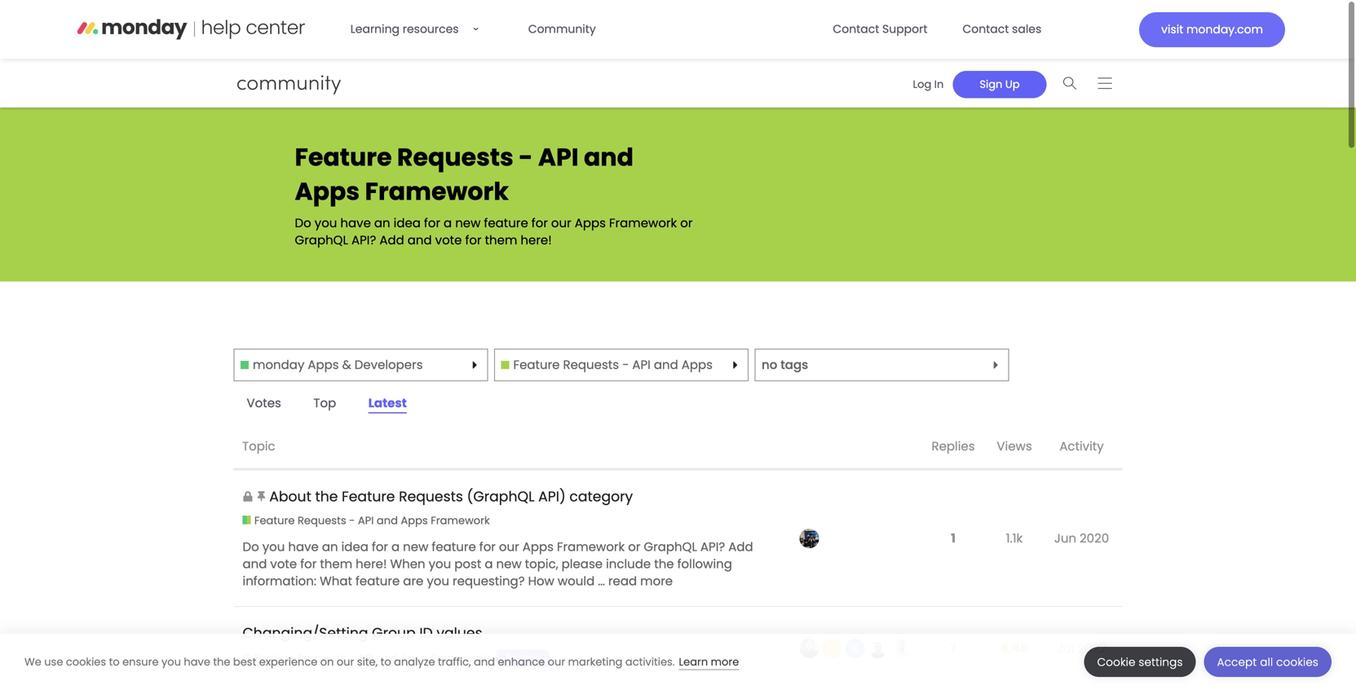 Task type: describe. For each thing, give the bounding box(es) containing it.
cookie
[[1097, 655, 1136, 670]]

graphql inside feature requests - api and apps framework do you have an idea for a new feature for our apps framework or graphql api? add and vote for them here!
[[295, 232, 348, 249]]

following
[[677, 556, 732, 573]]

best
[[233, 655, 256, 670]]

tags list
[[496, 650, 557, 668]]

about the feature requests (graphql api) category
[[269, 487, 633, 507]]

dipro bhowmik - original poster, most recent poster image
[[800, 529, 819, 549]]

votes link
[[234, 391, 294, 416]]

learn more link
[[679, 655, 739, 671]]

site,
[[357, 655, 378, 670]]

an inside do you have an idea for a new feature for our apps framework or graphql api? add and vote for them here!  when you post a new topic, please include the following information:   what feature are you requesting? how would …
[[322, 539, 338, 556]]

cookie settings button
[[1084, 648, 1196, 678]]

jun
[[1054, 530, 1077, 548]]

1 horizontal spatial the
[[315, 487, 338, 507]]

cookie settings
[[1097, 655, 1183, 670]]

contact support
[[833, 21, 928, 37]]

views
[[997, 438, 1032, 456]]

cookies for use
[[66, 655, 106, 670]]

jul
[[1057, 640, 1074, 658]]

dialog containing cookie settings
[[0, 635, 1356, 691]]

idea inside do you have an idea for a new feature for our apps framework or graphql api? add and vote for them here!  when you post a new topic, please include the following information:   what feature are you requesting? how would …
[[341, 539, 369, 556]]

sign up button
[[953, 71, 1047, 98]]

api inside feature requests - api and apps framework do you have an idea for a new feature for our apps framework or graphql api? add and vote for them here!
[[538, 140, 579, 175]]

about
[[269, 487, 311, 507]]

latest
[[368, 395, 407, 412]]

vote inside do you have an idea for a new feature for our apps framework or graphql api? add and vote for them here!  when you post a new topic, please include the following information:   what feature are you requesting? how would …
[[270, 556, 297, 573]]

you inside feature requests - api and apps framework do you have an idea for a new feature for our apps framework or graphql api? add and vote for them here!
[[315, 215, 337, 232]]

are
[[403, 573, 424, 590]]

1 vertical spatial feature
[[432, 539, 476, 556]]

jun 2020 link
[[1050, 518, 1113, 560]]

sign
[[980, 77, 1003, 92]]

our inside feature requests - api and apps framework do you have an idea for a new feature for our apps framework or graphql api? add and vote for them here!
[[551, 215, 571, 232]]

0 vertical spatial feature requests - api and apps framework
[[513, 356, 784, 374]]

contact support link
[[823, 13, 937, 46]]

what
[[320, 573, 352, 590]]

6.4k
[[1001, 640, 1028, 658]]

replies
[[932, 438, 975, 456]]

replies button
[[923, 425, 984, 470]]

accept all cookies
[[1217, 655, 1319, 670]]

1 button
[[947, 521, 960, 557]]

7 button
[[946, 631, 961, 668]]

navigation containing log in
[[898, 66, 1123, 101]]

api? inside feature requests - api and apps framework do you have an idea for a new feature for our apps framework or graphql api? add and vote for them here!
[[351, 232, 376, 249]]

accept all cookies button
[[1204, 648, 1332, 678]]

1 vertical spatial more
[[711, 655, 739, 670]]

contact for contact sales
[[963, 21, 1009, 37]]

vote inside feature requests - api and apps framework do you have an idea for a new feature for our apps framework or graphql api? add and vote for them here!
[[435, 232, 462, 249]]

read more
[[608, 573, 673, 590]]

read
[[608, 573, 637, 590]]

add inside do you have an idea for a new feature for our apps framework or graphql api? add and vote for them here!  when you post a new topic, please include the following information:   what feature are you requesting? how would …
[[729, 539, 753, 556]]

2 vertical spatial feature
[[356, 573, 400, 590]]

6 votes
[[505, 652, 540, 666]]

idea inside feature requests - api and apps framework do you have an idea for a new feature for our apps framework or graphql api? add and vote for them here!
[[394, 215, 421, 232]]

matias - frequent poster image
[[868, 639, 888, 659]]

settings
[[1139, 655, 1183, 670]]

graphql inside do you have an idea for a new feature for our apps framework or graphql api? add and vote for them here!  when you post a new topic, please include the following information:   what feature are you requesting? how would …
[[644, 539, 697, 556]]

votes
[[247, 395, 281, 412]]

id
[[419, 624, 433, 643]]

feature requests - api and apps framework do you have an idea for a new feature for our apps framework or graphql api? add and vote for them here!
[[295, 140, 693, 249]]

them inside feature requests - api and apps framework do you have an idea for a new feature for our apps framework or graphql api? add and vote for them here!
[[485, 232, 517, 249]]

here! inside do you have an idea for a new feature for our apps framework or graphql api? add and vote for them here!  when you post a new topic, please include the following information:   what feature are you requesting? how would …
[[356, 556, 387, 573]]

posters element
[[796, 425, 923, 470]]

learning resources link
[[341, 13, 503, 46]]

the inside do you have an idea for a new feature for our apps framework or graphql api? add and vote for them here!  when you post a new topic, please include the following information:   what feature are you requesting? how would …
[[654, 556, 674, 573]]

this topic is pinned for you; it will display at the top of its category image
[[256, 492, 267, 502]]

sign up
[[980, 77, 1020, 92]]

values
[[437, 624, 482, 643]]

activity button
[[1045, 425, 1123, 470]]

or inside feature requests - api and apps framework do you have an idea for a new feature for our apps framework or graphql api? add and vote for them here!
[[680, 215, 693, 232]]

we
[[24, 655, 41, 670]]

contact for contact support
[[833, 21, 879, 37]]

visit monday.com
[[1161, 22, 1263, 38]]

jul 2022 link
[[1053, 628, 1111, 670]]

accept
[[1217, 655, 1257, 670]]

monday community forum image
[[111, 72, 373, 95]]

search image
[[1063, 77, 1077, 89]]

visit monday.com link
[[1139, 12, 1285, 47]]

contact sales link
[[953, 13, 1051, 46]]

2 to from the left
[[381, 655, 391, 670]]

feature inside feature requests - api and apps framework do you have an idea for a new feature for our apps framework or graphql api? add and vote for them here!
[[295, 140, 392, 175]]

feature requests - api and apps framework for 1st feature requests - api and apps framework link from the bottom of the page
[[254, 652, 490, 666]]

experience
[[259, 655, 317, 670]]

or inside do you have an idea for a new feature for our apps framework or graphql api? add and vote for them here!  when you post a new topic, please include the following information:   what feature are you requesting? how would …
[[628, 539, 641, 556]]

on
[[320, 655, 334, 670]]

do inside do you have an idea for a new feature for our apps framework or graphql api? add and vote for them here!  when you post a new topic, please include the following information:   what feature are you requesting? how would …
[[243, 539, 259, 556]]

log in button
[[904, 71, 953, 98]]

monday
[[253, 356, 305, 374]]

post
[[454, 556, 481, 573]]

dave vockell - original poster image
[[800, 639, 819, 659]]

latest link
[[355, 391, 420, 416]]

have inside feature requests - api and apps framework do you have an idea for a new feature for our apps framework or graphql api? add and vote for them here!
[[340, 215, 371, 232]]

monday.com
[[1187, 22, 1263, 38]]

learn
[[679, 655, 708, 670]]

korn94sam - frequent poster image
[[845, 639, 865, 659]]

this topic is closed; it no longer accepts new replies image
[[243, 492, 253, 502]]

1 to from the left
[[109, 655, 120, 670]]

our inside do you have an idea for a new feature for our apps framework or graphql api? add and vote for them here!  when you post a new topic, please include the following information:   what feature are you requesting? how would …
[[499, 539, 519, 556]]

votes
[[514, 652, 540, 666]]

ensure
[[122, 655, 159, 670]]

resources
[[403, 21, 459, 37]]

tags
[[781, 356, 808, 374]]

information:
[[243, 573, 317, 590]]

please
[[562, 556, 603, 573]]

developers
[[355, 356, 423, 374]]

use
[[44, 655, 63, 670]]

have inside do you have an idea for a new feature for our apps framework or graphql api? add and vote for them here!  when you post a new topic, please include the following information:   what feature are you requesting? how would …
[[288, 539, 319, 556]]

api)
[[538, 487, 566, 507]]



Task type: locate. For each thing, give the bounding box(es) containing it.
1 horizontal spatial contact
[[963, 21, 1009, 37]]

1 vertical spatial add
[[729, 539, 753, 556]]

in
[[934, 77, 944, 92]]

you inside dialog
[[161, 655, 181, 670]]

monday.com logo image
[[77, 13, 305, 46]]

1 horizontal spatial feature
[[432, 539, 476, 556]]

0 horizontal spatial have
[[184, 655, 210, 670]]

include
[[606, 556, 651, 573]]

contact sales
[[963, 21, 1042, 37]]

1 horizontal spatial add
[[729, 539, 753, 556]]

cookies inside button
[[1276, 655, 1319, 670]]

when
[[390, 556, 425, 573]]

0 horizontal spatial idea
[[341, 539, 369, 556]]

0 vertical spatial them
[[485, 232, 517, 249]]

1 horizontal spatial here!
[[521, 232, 552, 249]]

how
[[528, 573, 554, 590]]

0 horizontal spatial api?
[[351, 232, 376, 249]]

more right read
[[640, 573, 673, 590]]

no
[[762, 356, 777, 374]]

0 horizontal spatial graphql
[[295, 232, 348, 249]]

0 vertical spatial here!
[[521, 232, 552, 249]]

0 horizontal spatial more
[[640, 573, 673, 590]]

contact left sales
[[963, 21, 1009, 37]]

1 horizontal spatial cookies
[[1276, 655, 1319, 670]]

jul 2022
[[1057, 640, 1107, 658]]

1 horizontal spatial have
[[288, 539, 319, 556]]

1 vertical spatial api?
[[701, 539, 725, 556]]

0 horizontal spatial the
[[213, 655, 230, 670]]

feature requests - api and apps framework link down changing/setting group id values
[[243, 652, 490, 667]]

…
[[598, 573, 605, 590]]

log in
[[913, 77, 944, 92]]

0 horizontal spatial add
[[380, 232, 404, 249]]

2 contact from the left
[[963, 21, 1009, 37]]

them inside do you have an idea for a new feature for our apps framework or graphql api? add and vote for them here!  when you post a new topic, please include the following information:   what feature are you requesting? how would …
[[320, 556, 352, 573]]

6
[[505, 652, 511, 666]]

category
[[570, 487, 633, 507]]

group
[[372, 624, 416, 643]]

-
[[519, 140, 533, 175], [622, 356, 629, 374], [349, 514, 355, 528], [349, 652, 355, 666]]

1
[[951, 530, 956, 548]]

requests
[[397, 140, 514, 175], [563, 356, 619, 374], [399, 487, 463, 507], [298, 514, 346, 528], [298, 652, 346, 666]]

visit
[[1161, 22, 1184, 38]]

0 vertical spatial feature
[[484, 215, 528, 232]]

or
[[680, 215, 693, 232], [628, 539, 641, 556]]

1 vertical spatial feature requests - api and apps framework link
[[243, 652, 490, 667]]

2 vertical spatial have
[[184, 655, 210, 670]]

have inside dialog
[[184, 655, 210, 670]]

0 horizontal spatial contact
[[833, 21, 879, 37]]

top link
[[300, 391, 349, 416]]

6 votes link
[[496, 650, 549, 668]]

community link
[[519, 13, 606, 46]]

1 feature requests - api and apps framework link from the top
[[243, 514, 490, 529]]

sales
[[1012, 21, 1042, 37]]

feature requests - api and apps framework link up when
[[243, 514, 490, 529]]

apps inside do you have an idea for a new feature for our apps framework or graphql api? add and vote for them here!  when you post a new topic, please include the following information:   what feature are you requesting? how would …
[[523, 539, 554, 556]]

add
[[380, 232, 404, 249], [729, 539, 753, 556]]

2 cookies from the left
[[1276, 655, 1319, 670]]

api? inside do you have an idea for a new feature for our apps framework or graphql api? add and vote for them here!  when you post a new topic, please include the following information:   what feature are you requesting? how would …
[[701, 539, 725, 556]]

to
[[109, 655, 120, 670], [381, 655, 391, 670]]

1 horizontal spatial do
[[295, 215, 311, 232]]

0 vertical spatial the
[[315, 487, 338, 507]]

do inside feature requests - api and apps framework do you have an idea for a new feature for our apps framework or graphql api? add and vote for them here!
[[295, 215, 311, 232]]

0 horizontal spatial a
[[391, 539, 400, 556]]

0 vertical spatial an
[[374, 215, 390, 232]]

an inside feature requests - api and apps framework do you have an idea for a new feature for our apps framework or graphql api? add and vote for them here!
[[374, 215, 390, 232]]

do you have an idea for a new feature for our apps framework or graphql api? add and vote for them here!  when you post a new topic, please include the following information:   what feature are you requesting? how would …
[[243, 539, 753, 590]]

views button
[[984, 425, 1045, 470]]

a inside feature requests - api and apps framework do you have an idea for a new feature for our apps framework or graphql api? add and vote for them here!
[[444, 215, 452, 232]]

0 horizontal spatial them
[[320, 556, 352, 573]]

2 vertical spatial the
[[213, 655, 230, 670]]

1 horizontal spatial api?
[[701, 539, 725, 556]]

api
[[538, 140, 579, 175], [632, 356, 651, 374], [358, 514, 374, 528], [358, 652, 374, 666]]

graphql
[[295, 232, 348, 249], [644, 539, 697, 556]]

monday apps & developers
[[253, 356, 423, 374]]

0 vertical spatial add
[[380, 232, 404, 249]]

here! inside feature requests - api and apps framework do you have an idea for a new feature for our apps framework or graphql api? add and vote for them here!
[[521, 232, 552, 249]]

api?
[[351, 232, 376, 249], [701, 539, 725, 556]]

no tags
[[762, 356, 808, 374]]

1 contact from the left
[[833, 21, 879, 37]]

dialog
[[0, 635, 1356, 691]]

contact left support
[[833, 21, 879, 37]]

2 horizontal spatial a
[[485, 556, 493, 573]]

traffic,
[[438, 655, 471, 670]]

requests inside feature requests - api and apps framework do you have an idea for a new feature for our apps framework or graphql api? add and vote for them here!
[[397, 140, 514, 175]]

1 horizontal spatial new
[[455, 215, 481, 232]]

1 horizontal spatial idea
[[394, 215, 421, 232]]

have
[[340, 215, 371, 232], [288, 539, 319, 556], [184, 655, 210, 670]]

0 vertical spatial have
[[340, 215, 371, 232]]

1 vertical spatial feature requests - api and apps framework
[[254, 514, 490, 528]]

requesting?
[[453, 573, 525, 590]]

1 vertical spatial here!
[[356, 556, 387, 573]]

1 horizontal spatial a
[[444, 215, 452, 232]]

2020
[[1080, 530, 1109, 548]]

2 horizontal spatial feature
[[484, 215, 528, 232]]

log
[[913, 77, 932, 92]]

more right the learn
[[711, 655, 739, 670]]

up
[[1006, 77, 1020, 92]]

(graphql
[[467, 487, 535, 507]]

1 vertical spatial or
[[628, 539, 641, 556]]

the right include
[[654, 556, 674, 573]]

1 vertical spatial an
[[322, 539, 338, 556]]

framework inside do you have an idea for a new feature for our apps framework or graphql api? add and vote for them here!  when you post a new topic, please include the following information:   what feature are you requesting? how would …
[[557, 539, 625, 556]]

menu image
[[1098, 77, 1112, 89]]

changing/setting group id values
[[243, 624, 482, 643]]

0 horizontal spatial feature
[[356, 573, 400, 590]]

feature requests - api and apps framework
[[513, 356, 784, 374], [254, 514, 490, 528], [254, 652, 490, 666]]

add inside feature requests - api and apps framework do you have an idea for a new feature for our apps framework or graphql api? add and vote for them here!
[[380, 232, 404, 249]]

jun 2020
[[1054, 530, 1109, 548]]

0 horizontal spatial vote
[[270, 556, 297, 573]]

0 horizontal spatial do
[[243, 539, 259, 556]]

1 vertical spatial them
[[320, 556, 352, 573]]

0 horizontal spatial new
[[403, 539, 428, 556]]

- inside feature requests - api and apps framework do you have an idea for a new feature for our apps framework or graphql api? add and vote for them here!
[[519, 140, 533, 175]]

cookies
[[66, 655, 106, 670], [1276, 655, 1319, 670]]

contact inside "link"
[[963, 21, 1009, 37]]

cookies right all
[[1276, 655, 1319, 670]]

to left ensure
[[109, 655, 120, 670]]

0 horizontal spatial cookies
[[66, 655, 106, 670]]

navigation
[[898, 66, 1123, 101]]

1 vertical spatial do
[[243, 539, 259, 556]]

0 vertical spatial or
[[680, 215, 693, 232]]

1 horizontal spatial an
[[374, 215, 390, 232]]

0 vertical spatial idea
[[394, 215, 421, 232]]

2 vertical spatial feature requests - api and apps framework
[[254, 652, 490, 666]]

we use cookies to ensure you have the best experience on our site, to analyze traffic, and enhance our marketing activities. learn more
[[24, 655, 739, 670]]

1 vertical spatial have
[[288, 539, 319, 556]]

an
[[374, 215, 390, 232], [322, 539, 338, 556]]

support
[[882, 21, 928, 37]]

changing/setting
[[243, 624, 368, 643]]

here!
[[521, 232, 552, 249], [356, 556, 387, 573]]

0 horizontal spatial to
[[109, 655, 120, 670]]

activities.
[[625, 655, 675, 670]]

all
[[1260, 655, 1273, 670]]

changing/setting group id values link
[[243, 612, 482, 656]]

the left the best
[[213, 655, 230, 670]]

would
[[558, 573, 595, 590]]

2022
[[1078, 640, 1107, 658]]

7
[[950, 640, 957, 658]]

rich - frequent poster image
[[823, 639, 842, 659]]

cookies for all
[[1276, 655, 1319, 670]]

top
[[313, 395, 336, 412]]

1 horizontal spatial to
[[381, 655, 391, 670]]

framework
[[365, 175, 509, 209], [609, 215, 677, 232], [716, 356, 784, 374], [431, 514, 490, 528], [557, 539, 625, 556], [431, 652, 490, 666]]

activity
[[1060, 438, 1104, 456]]

2 feature requests - api and apps framework link from the top
[[243, 652, 490, 667]]

and inside do you have an idea for a new feature for our apps framework or graphql api? add and vote for them here!  when you post a new topic, please include the following information:   what feature are you requesting? how would …
[[243, 556, 267, 573]]

cookies right use
[[66, 655, 106, 670]]

0 vertical spatial do
[[295, 215, 311, 232]]

enhance
[[498, 655, 545, 670]]

0 vertical spatial feature requests - api and apps framework link
[[243, 514, 490, 529]]

marketing
[[568, 655, 623, 670]]

1 vertical spatial the
[[654, 556, 674, 573]]

feature requests - api and apps framework for 2nd feature requests - api and apps framework link from the bottom
[[254, 514, 490, 528]]

1 horizontal spatial more
[[711, 655, 739, 670]]

0 vertical spatial vote
[[435, 232, 462, 249]]

1 vertical spatial graphql
[[644, 539, 697, 556]]

learning resources
[[350, 21, 459, 37]]

the right about on the bottom left of the page
[[315, 487, 338, 507]]

bas de bruin - most recent poster image
[[891, 639, 911, 659]]

1.1k
[[1006, 530, 1023, 548]]

about the feature requests (graphql api) category link
[[269, 475, 633, 519]]

1 vertical spatial idea
[[341, 539, 369, 556]]

1 horizontal spatial or
[[680, 215, 693, 232]]

feature inside feature requests - api and apps framework do you have an idea for a new feature for our apps framework or graphql api? add and vote for them here!
[[484, 215, 528, 232]]

for
[[424, 215, 440, 232], [532, 215, 548, 232], [465, 232, 482, 249], [372, 539, 388, 556], [479, 539, 496, 556], [300, 556, 317, 573]]

new inside feature requests - api and apps framework do you have an idea for a new feature for our apps framework or graphql api? add and vote for them here!
[[455, 215, 481, 232]]

1 cookies from the left
[[66, 655, 106, 670]]

1 vertical spatial vote
[[270, 556, 297, 573]]

2 horizontal spatial the
[[654, 556, 674, 573]]

0 vertical spatial more
[[640, 573, 673, 590]]

2 horizontal spatial new
[[496, 556, 522, 573]]

1 horizontal spatial them
[[485, 232, 517, 249]]

&
[[342, 356, 351, 374]]

apps
[[295, 175, 360, 209], [575, 215, 606, 232], [308, 356, 339, 374], [682, 356, 713, 374], [401, 514, 428, 528], [523, 539, 554, 556], [401, 652, 428, 666]]

1 horizontal spatial vote
[[435, 232, 462, 249]]

analyze
[[394, 655, 435, 670]]

a
[[444, 215, 452, 232], [391, 539, 400, 556], [485, 556, 493, 573]]

1 horizontal spatial graphql
[[644, 539, 697, 556]]

0 horizontal spatial an
[[322, 539, 338, 556]]

our
[[551, 215, 571, 232], [499, 539, 519, 556], [337, 655, 354, 670], [548, 655, 565, 670]]

0 vertical spatial api?
[[351, 232, 376, 249]]

0 vertical spatial graphql
[[295, 232, 348, 249]]

0 horizontal spatial or
[[628, 539, 641, 556]]

2 horizontal spatial have
[[340, 215, 371, 232]]

to right site,
[[381, 655, 391, 670]]

topic
[[242, 438, 275, 456]]

0 horizontal spatial here!
[[356, 556, 387, 573]]



Task type: vqa. For each thing, say whether or not it's contained in the screenshot.
right here!
yes



